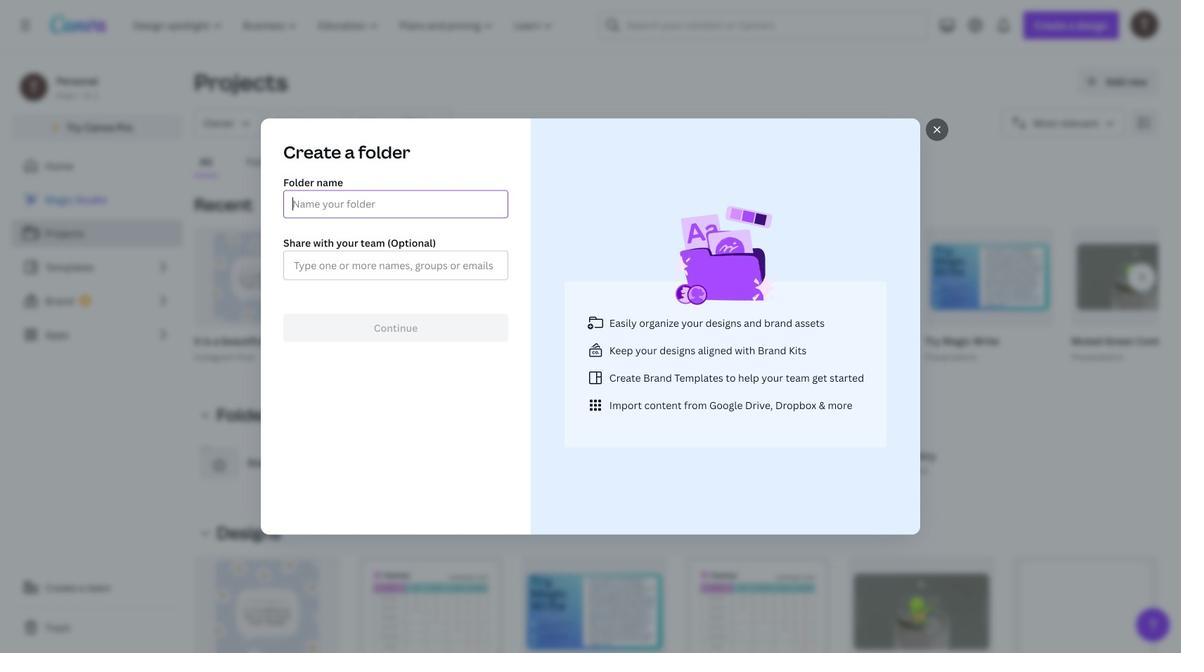 Task type: locate. For each thing, give the bounding box(es) containing it.
list
[[11, 186, 183, 349]]

Type one or more names, groups or e​​ma​il​s text field
[[288, 256, 493, 276]]

5 group from the left
[[776, 227, 1045, 364]]

Name your folder text field
[[293, 191, 499, 218]]

group
[[191, 227, 399, 364], [338, 227, 470, 364], [484, 227, 631, 364], [630, 227, 899, 364], [776, 227, 1045, 364], [923, 227, 1055, 364], [1069, 227, 1181, 364]]

None search field
[[599, 11, 928, 39]]



Task type: describe. For each thing, give the bounding box(es) containing it.
6 group from the left
[[923, 227, 1055, 364]]

top level navigation element
[[124, 11, 565, 39]]

1 group from the left
[[191, 227, 399, 364]]

7 group from the left
[[1069, 227, 1181, 364]]

4 group from the left
[[630, 227, 899, 364]]

2 group from the left
[[338, 227, 470, 364]]

3 group from the left
[[484, 227, 631, 364]]



Task type: vqa. For each thing, say whether or not it's contained in the screenshot.
Type One Or More Names, Groups Or E​​Ma​Il​S 'Text Box' on the left top of the page
yes



